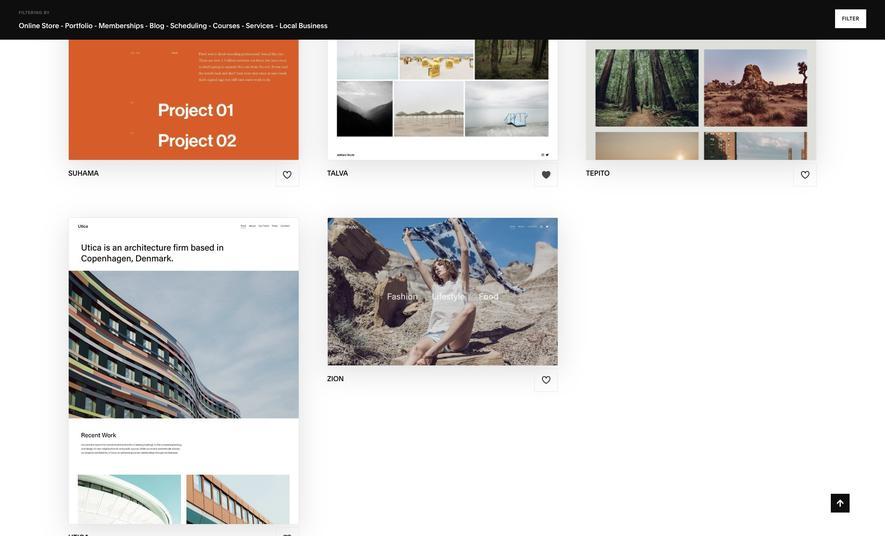 Task type: locate. For each thing, give the bounding box(es) containing it.
6 - from the left
[[242, 21, 244, 30]]

business
[[299, 21, 328, 30]]

0 vertical spatial utica
[[192, 354, 218, 364]]

preview inside preview utica link
[[151, 371, 188, 381]]

start up preview zion
[[402, 275, 428, 285]]

add zion to your favorites list image
[[542, 376, 551, 385]]

1 vertical spatial zion
[[452, 292, 473, 301]]

1 horizontal spatial start
[[402, 275, 428, 285]]

- right store
[[61, 21, 63, 30]]

with
[[430, 275, 451, 285], [168, 354, 190, 364]]

filtering
[[19, 10, 42, 15]]

- left courses
[[209, 21, 211, 30]]

online store - portfolio - memberships - blog - scheduling - courses - services - local business
[[19, 21, 328, 30]]

2 vertical spatial zion
[[327, 375, 344, 383]]

start up preview utica
[[140, 354, 166, 364]]

remove talva from your favorites list image
[[542, 170, 551, 180]]

- right blog
[[166, 21, 169, 30]]

1 horizontal spatial preview
[[413, 292, 450, 301]]

by
[[44, 10, 50, 15]]

- right 'portfolio'
[[94, 21, 97, 30]]

- left blog
[[145, 21, 148, 30]]

preview inside preview zion link
[[413, 292, 450, 301]]

- left local
[[275, 21, 278, 30]]

store
[[42, 21, 59, 30]]

1 vertical spatial with
[[168, 354, 190, 364]]

1 vertical spatial start
[[140, 354, 166, 364]]

talva
[[327, 169, 348, 178]]

1 vertical spatial preview
[[151, 371, 188, 381]]

- right courses
[[242, 21, 244, 30]]

services
[[246, 21, 274, 30]]

0 horizontal spatial preview
[[151, 371, 188, 381]]

preview
[[413, 292, 450, 301], [151, 371, 188, 381]]

0 horizontal spatial with
[[168, 354, 190, 364]]

utica down start with utica
[[190, 371, 216, 381]]

zion image
[[328, 218, 558, 366]]

1 horizontal spatial with
[[430, 275, 451, 285]]

0 vertical spatial zion
[[454, 275, 474, 285]]

scheduling
[[170, 21, 207, 30]]

0 horizontal spatial start
[[140, 354, 166, 364]]

filter button
[[835, 9, 866, 28]]

suhama image
[[69, 0, 299, 160]]

start
[[402, 275, 428, 285], [140, 354, 166, 364]]

2 - from the left
[[94, 21, 97, 30]]

0 vertical spatial with
[[430, 275, 451, 285]]

zion
[[454, 275, 474, 285], [452, 292, 473, 301], [327, 375, 344, 383]]

0 vertical spatial start
[[402, 275, 428, 285]]

preview for preview utica
[[151, 371, 188, 381]]

preview down start with utica
[[151, 371, 188, 381]]

start with zion
[[402, 275, 474, 285]]

utica up preview utica
[[192, 354, 218, 364]]

utica
[[192, 354, 218, 364], [190, 371, 216, 381]]

preview zion link
[[413, 285, 473, 308]]

with for zion
[[430, 275, 451, 285]]

suhama
[[68, 169, 99, 178]]

with up preview zion
[[430, 275, 451, 285]]

filter
[[842, 15, 860, 22]]

1 vertical spatial utica
[[190, 371, 216, 381]]

talva image
[[328, 0, 558, 160]]

preview down start with zion
[[413, 292, 450, 301]]

preview zion
[[413, 292, 473, 301]]

4 - from the left
[[166, 21, 169, 30]]

-
[[61, 21, 63, 30], [94, 21, 97, 30], [145, 21, 148, 30], [166, 21, 169, 30], [209, 21, 211, 30], [242, 21, 244, 30], [275, 21, 278, 30]]

with up preview utica
[[168, 354, 190, 364]]

portfolio
[[65, 21, 93, 30]]

0 vertical spatial preview
[[413, 292, 450, 301]]



Task type: vqa. For each thing, say whether or not it's contained in the screenshot.
Start with Zion
yes



Task type: describe. For each thing, give the bounding box(es) containing it.
start for preview zion
[[402, 275, 428, 285]]

with for utica
[[168, 354, 190, 364]]

utica image
[[69, 218, 299, 525]]

start with utica
[[140, 354, 218, 364]]

utica inside button
[[192, 354, 218, 364]]

courses
[[213, 21, 240, 30]]

blog
[[150, 21, 164, 30]]

memberships
[[99, 21, 144, 30]]

tepito image
[[587, 0, 817, 160]]

3 - from the left
[[145, 21, 148, 30]]

filtering by
[[19, 10, 50, 15]]

tepito
[[586, 169, 610, 178]]

add utica to your favorites list image
[[283, 535, 292, 537]]

start with utica button
[[140, 348, 227, 371]]

online
[[19, 21, 40, 30]]

start for preview utica
[[140, 354, 166, 364]]

add tepito to your favorites list image
[[801, 170, 810, 180]]

back to top image
[[836, 499, 845, 508]]

5 - from the left
[[209, 21, 211, 30]]

7 - from the left
[[275, 21, 278, 30]]

add suhama to your favorites list image
[[283, 170, 292, 180]]

local
[[280, 21, 297, 30]]

preview utica
[[151, 371, 216, 381]]

1 - from the left
[[61, 21, 63, 30]]

preview for preview zion
[[413, 292, 450, 301]]

start with zion button
[[402, 268, 483, 292]]

zion inside button
[[454, 275, 474, 285]]

preview utica link
[[151, 364, 216, 388]]



